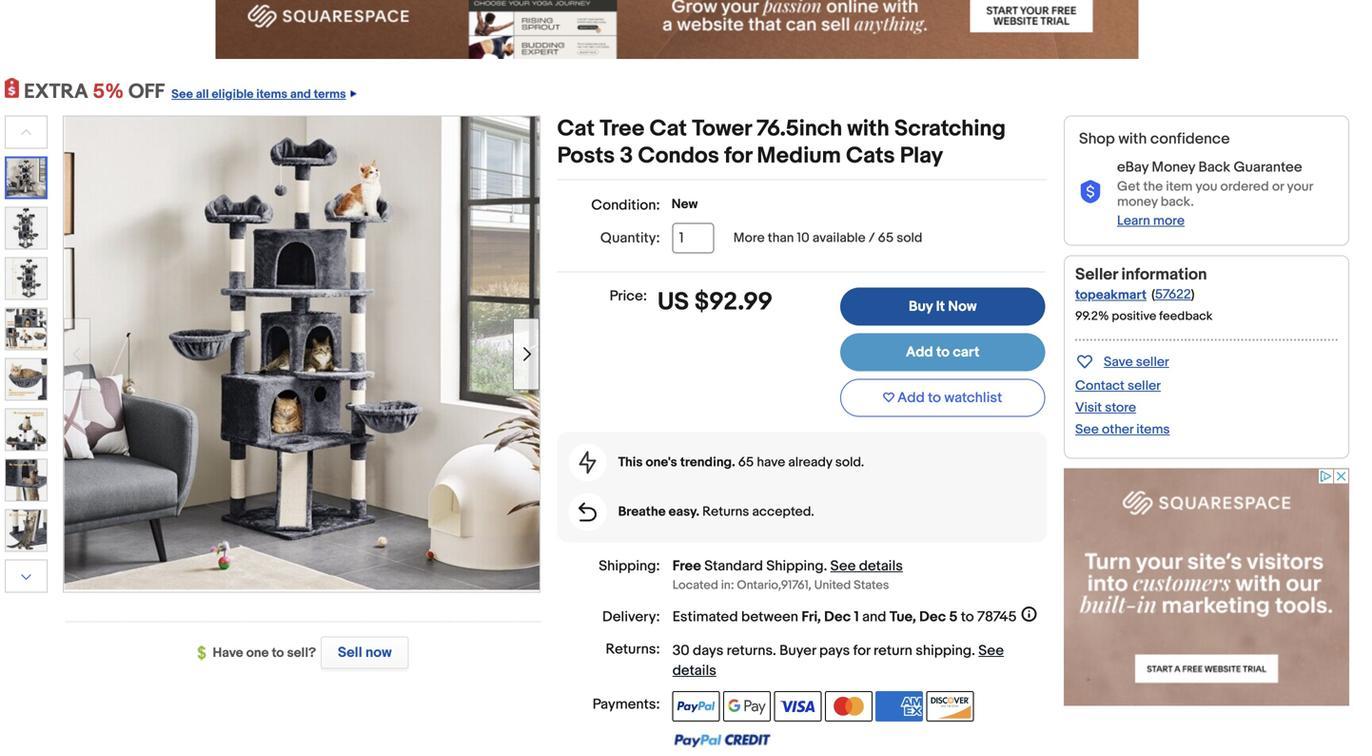 Task type: locate. For each thing, give the bounding box(es) containing it.
(
[[1152, 287, 1155, 303]]

cat
[[557, 116, 595, 143], [650, 116, 687, 143]]

0 horizontal spatial items
[[256, 87, 287, 102]]

in:
[[721, 579, 734, 593]]

extra
[[24, 79, 88, 104]]

sold.
[[835, 455, 864, 471]]

1 vertical spatial items
[[1137, 422, 1170, 438]]

1 horizontal spatial cat
[[650, 116, 687, 143]]

to right "one"
[[272, 646, 284, 662]]

0 vertical spatial 65
[[878, 230, 894, 246]]

delivery:
[[602, 609, 660, 626]]

with details__icon image left this
[[579, 452, 596, 474]]

us $92.99 main content
[[557, 116, 1047, 752]]

seller down 'save seller'
[[1128, 378, 1161, 394]]

add inside add to cart link
[[906, 344, 933, 361]]

or
[[1272, 179, 1284, 195]]

0 vertical spatial with details__icon image
[[1079, 181, 1102, 204]]

with details__icon image for this one's trending.
[[579, 452, 596, 474]]

advertisement region
[[216, 0, 1139, 59], [1064, 469, 1349, 707]]

picture 6 of 12 image
[[6, 410, 47, 451]]

between
[[741, 609, 798, 626]]

shop
[[1079, 130, 1115, 148]]

1 horizontal spatial with
[[1118, 130, 1147, 148]]

pays
[[819, 643, 850, 660]]

terms
[[314, 87, 346, 102]]

seller for save
[[1136, 354, 1169, 371]]

see details link up states
[[830, 558, 903, 575]]

american express image
[[876, 692, 923, 722]]

cat right tree
[[650, 116, 687, 143]]

3
[[620, 143, 633, 170]]

1 horizontal spatial and
[[862, 609, 886, 626]]

57622 link
[[1155, 287, 1191, 303]]

0 vertical spatial seller
[[1136, 354, 1169, 371]]

0 vertical spatial for
[[724, 143, 752, 170]]

add for add to watchlist
[[898, 390, 925, 407]]

paypal credit image
[[673, 733, 771, 749]]

to left watchlist
[[928, 390, 941, 407]]

with details__icon image left 'breathe'
[[579, 503, 597, 522]]

add down add to cart link
[[898, 390, 925, 407]]

one's
[[646, 455, 677, 471]]

0 vertical spatial add
[[906, 344, 933, 361]]

picture 4 of 12 image
[[6, 309, 47, 350]]

0 horizontal spatial 65
[[738, 455, 754, 471]]

sell
[[338, 645, 362, 662]]

returns:
[[606, 641, 660, 659]]

have one to sell?
[[213, 646, 316, 662]]

see details link for buyer
[[673, 643, 1004, 680]]

items right other
[[1137, 422, 1170, 438]]

all
[[196, 87, 209, 102]]

2 vertical spatial with details__icon image
[[579, 503, 597, 522]]

1 horizontal spatial dec
[[919, 609, 946, 626]]

contact seller link
[[1075, 378, 1161, 394]]

0 vertical spatial see details link
[[830, 558, 903, 575]]

with details__icon image left "get"
[[1079, 181, 1102, 204]]

see details link down estimated between fri, dec 1 and tue, dec 5 to 78745
[[673, 643, 1004, 680]]

picture 1 of 12 image
[[7, 158, 46, 197]]

5%
[[93, 79, 124, 104]]

cat left tree
[[557, 116, 595, 143]]

dec left 1
[[824, 609, 851, 626]]

0 vertical spatial and
[[290, 87, 311, 102]]

seller right save
[[1136, 354, 1169, 371]]

new
[[672, 197, 698, 213]]

days
[[693, 643, 724, 660]]

1 vertical spatial advertisement region
[[1064, 469, 1349, 707]]

have
[[213, 646, 243, 662]]

. up united
[[824, 558, 827, 575]]

sell?
[[287, 646, 316, 662]]

add to watchlist
[[898, 390, 1002, 407]]

condition:
[[591, 197, 660, 214]]

65 left have
[[738, 455, 754, 471]]

topeakmart
[[1075, 287, 1147, 304]]

see inside the see details
[[979, 643, 1004, 660]]

2 cat from the left
[[650, 116, 687, 143]]

located
[[673, 579, 718, 593]]

0 horizontal spatial cat
[[557, 116, 595, 143]]

with details__icon image
[[1079, 181, 1102, 204], [579, 452, 596, 474], [579, 503, 597, 522]]

see all eligible items and terms link
[[165, 79, 357, 104]]

)
[[1191, 287, 1195, 303]]

seller inside button
[[1136, 354, 1169, 371]]

1 horizontal spatial 65
[[878, 230, 894, 246]]

1 vertical spatial see details link
[[673, 643, 1004, 680]]

for right condos
[[724, 143, 752, 170]]

paypal image
[[673, 692, 720, 722]]

65 right the /
[[878, 230, 894, 246]]

scratching
[[894, 116, 1006, 143]]

see down visit
[[1075, 422, 1099, 438]]

contact
[[1075, 378, 1125, 394]]

the
[[1143, 179, 1163, 195]]

returns
[[702, 504, 749, 521]]

condos
[[638, 143, 719, 170]]

1 vertical spatial details
[[673, 663, 716, 680]]

this one's trending. 65 have already sold.
[[618, 455, 864, 471]]

0 vertical spatial details
[[859, 558, 903, 575]]

it
[[936, 298, 945, 315]]

details down 30
[[673, 663, 716, 680]]

see inside the "contact seller visit store see other items"
[[1075, 422, 1099, 438]]

free
[[673, 558, 701, 575]]

1 vertical spatial and
[[862, 609, 886, 626]]

dec left 5
[[919, 609, 946, 626]]

more
[[733, 230, 765, 246]]

0 horizontal spatial details
[[673, 663, 716, 680]]

guarantee
[[1234, 159, 1302, 176]]

see
[[171, 87, 193, 102], [1075, 422, 1099, 438], [830, 558, 856, 575], [979, 643, 1004, 660]]

estimated
[[673, 609, 738, 626]]

65
[[878, 230, 894, 246], [738, 455, 754, 471]]

to inside button
[[928, 390, 941, 407]]

add inside add to watchlist button
[[898, 390, 925, 407]]

for
[[724, 143, 752, 170], [853, 643, 870, 660]]

and
[[290, 87, 311, 102], [862, 609, 886, 626]]

sell now
[[338, 645, 392, 662]]

trending.
[[680, 455, 735, 471]]

off
[[128, 79, 165, 104]]

posts
[[557, 143, 615, 170]]

. up the discover image
[[972, 643, 975, 660]]

1 vertical spatial for
[[853, 643, 870, 660]]

with left 'play'
[[847, 116, 889, 143]]

master card image
[[825, 692, 872, 722]]

learn
[[1117, 213, 1150, 229]]

and right 1
[[862, 609, 886, 626]]

and left terms
[[290, 87, 311, 102]]

contact seller visit store see other items
[[1075, 378, 1170, 438]]

easy.
[[669, 504, 700, 521]]

confidence
[[1150, 130, 1230, 148]]

0 vertical spatial items
[[256, 87, 287, 102]]

with details__icon image for ebay money back guarantee
[[1079, 181, 1102, 204]]

seller
[[1075, 265, 1118, 285]]

tue,
[[890, 609, 916, 626]]

shipping
[[766, 558, 824, 575]]

money
[[1152, 159, 1195, 176]]

for right 'pays'
[[853, 643, 870, 660]]

to left cart
[[936, 344, 950, 361]]

details up states
[[859, 558, 903, 575]]

0 horizontal spatial with
[[847, 116, 889, 143]]

. left buyer at the bottom of page
[[773, 643, 776, 660]]

seller inside the "contact seller visit store see other items"
[[1128, 378, 1161, 394]]

add down "buy"
[[906, 344, 933, 361]]

have
[[757, 455, 785, 471]]

your
[[1287, 179, 1313, 195]]

positive
[[1112, 309, 1156, 324]]

1 vertical spatial add
[[898, 390, 925, 407]]

to
[[936, 344, 950, 361], [928, 390, 941, 407], [961, 609, 974, 626], [272, 646, 284, 662]]

0 horizontal spatial dec
[[824, 609, 851, 626]]

seller
[[1136, 354, 1169, 371], [1128, 378, 1161, 394]]

with
[[847, 116, 889, 143], [1118, 130, 1147, 148]]

us $92.99
[[658, 288, 773, 317]]

30
[[673, 643, 690, 660]]

shipping:
[[599, 558, 660, 575]]

1 horizontal spatial items
[[1137, 422, 1170, 438]]

1 vertical spatial with details__icon image
[[579, 452, 596, 474]]

for inside cat tree cat tower 76.5inch with scratching posts 3 condos for medium cats play
[[724, 143, 752, 170]]

57622
[[1155, 287, 1191, 303]]

items
[[256, 87, 287, 102], [1137, 422, 1170, 438]]

dec
[[824, 609, 851, 626], [919, 609, 946, 626]]

one
[[246, 646, 269, 662]]

now
[[365, 645, 392, 662]]

with up ebay in the right of the page
[[1118, 130, 1147, 148]]

cat tree cat tower 76.5inch with scratching posts 3 condos for medium cats play - picture 1 of 12 image
[[64, 114, 540, 590]]

1 vertical spatial 65
[[738, 455, 754, 471]]

ebay
[[1117, 159, 1149, 176]]

1 vertical spatial seller
[[1128, 378, 1161, 394]]

information
[[1122, 265, 1207, 285]]

items right eligible
[[256, 87, 287, 102]]

details inside the see details
[[673, 663, 716, 680]]

buyer
[[780, 643, 816, 660]]

.
[[824, 558, 827, 575], [773, 643, 776, 660], [972, 643, 975, 660]]

0 horizontal spatial and
[[290, 87, 311, 102]]

0 horizontal spatial for
[[724, 143, 752, 170]]

fri,
[[802, 609, 821, 626]]

2 dec from the left
[[919, 609, 946, 626]]

see down 78745
[[979, 643, 1004, 660]]

located in: ontario,91761, united states
[[673, 579, 889, 593]]

add to watchlist button
[[840, 379, 1045, 417]]



Task type: vqa. For each thing, say whether or not it's contained in the screenshot.
Additional
no



Task type: describe. For each thing, give the bounding box(es) containing it.
add for add to cart
[[906, 344, 933, 361]]

payments:
[[593, 697, 660, 714]]

sold
[[897, 230, 923, 246]]

Quantity: text field
[[673, 223, 714, 254]]

discover image
[[926, 692, 974, 722]]

1 dec from the left
[[824, 609, 851, 626]]

return
[[874, 643, 912, 660]]

available
[[813, 230, 866, 246]]

save
[[1104, 354, 1133, 371]]

see up united
[[830, 558, 856, 575]]

already
[[788, 455, 832, 471]]

visa image
[[774, 692, 822, 722]]

other
[[1102, 422, 1134, 438]]

standard shipping . see details
[[704, 558, 903, 575]]

than
[[768, 230, 794, 246]]

breathe easy. returns accepted.
[[618, 504, 814, 521]]

tower
[[692, 116, 752, 143]]

ebay money back guarantee get the item you ordered or your money back. learn more
[[1117, 159, 1313, 229]]

dollar sign image
[[197, 646, 213, 662]]

learn more link
[[1117, 213, 1185, 229]]

$92.99
[[695, 288, 773, 317]]

buy it now
[[909, 298, 977, 315]]

medium
[[757, 143, 841, 170]]

add to cart link
[[840, 334, 1045, 372]]

99.2%
[[1075, 309, 1109, 324]]

and inside us $92.99 main content
[[862, 609, 886, 626]]

save seller button
[[1075, 351, 1169, 373]]

30 days returns . buyer pays for return shipping .
[[673, 643, 979, 660]]

you
[[1196, 179, 1218, 195]]

picture 5 of 12 image
[[6, 359, 47, 400]]

this
[[618, 455, 643, 471]]

buy
[[909, 298, 933, 315]]

money
[[1117, 194, 1158, 210]]

1 cat from the left
[[557, 116, 595, 143]]

back
[[1199, 159, 1231, 176]]

10
[[797, 230, 810, 246]]

78745
[[977, 609, 1017, 626]]

picture 2 of 12 image
[[6, 208, 47, 249]]

picture 7 of 12 image
[[6, 460, 47, 501]]

breathe
[[618, 504, 666, 521]]

cat tree cat tower 76.5inch with scratching posts 3 condos for medium cats play
[[557, 116, 1006, 170]]

feedback
[[1159, 309, 1213, 324]]

item
[[1166, 179, 1193, 195]]

states
[[854, 579, 889, 593]]

eligible
[[212, 87, 254, 102]]

now
[[948, 298, 977, 315]]

more
[[1153, 213, 1185, 229]]

items inside the "contact seller visit store see other items"
[[1137, 422, 1170, 438]]

price:
[[610, 288, 647, 305]]

1 horizontal spatial details
[[859, 558, 903, 575]]

store
[[1105, 400, 1136, 416]]

see details link for details
[[830, 558, 903, 575]]

0 horizontal spatial .
[[773, 643, 776, 660]]

with inside cat tree cat tower 76.5inch with scratching posts 3 condos for medium cats play
[[847, 116, 889, 143]]

76.5inch
[[757, 116, 842, 143]]

google pay image
[[723, 692, 771, 722]]

picture 8 of 12 image
[[6, 511, 47, 551]]

see left "all"
[[171, 87, 193, 102]]

accepted.
[[752, 504, 814, 521]]

seller for contact
[[1128, 378, 1161, 394]]

save seller
[[1104, 354, 1169, 371]]

/
[[869, 230, 875, 246]]

play
[[900, 143, 943, 170]]

cart
[[953, 344, 980, 361]]

more than 10 available / 65 sold
[[733, 230, 923, 246]]

see details
[[673, 643, 1004, 680]]

back.
[[1161, 194, 1194, 210]]

visit store link
[[1075, 400, 1136, 416]]

5
[[949, 609, 958, 626]]

1 horizontal spatial for
[[853, 643, 870, 660]]

shipping
[[916, 643, 972, 660]]

buy it now link
[[840, 288, 1045, 326]]

cats
[[846, 143, 895, 170]]

2 horizontal spatial .
[[972, 643, 975, 660]]

with details__icon image for breathe easy.
[[579, 503, 597, 522]]

seller information topeakmart ( 57622 ) 99.2% positive feedback
[[1075, 265, 1213, 324]]

ontario,91761,
[[737, 579, 811, 593]]

us
[[658, 288, 689, 317]]

see all eligible items and terms
[[171, 87, 346, 102]]

add to cart
[[906, 344, 980, 361]]

estimated between fri, dec 1 and tue, dec 5 to 78745
[[673, 609, 1017, 626]]

united
[[814, 579, 851, 593]]

visit
[[1075, 400, 1102, 416]]

quantity:
[[600, 230, 660, 247]]

picture 3 of 12 image
[[6, 258, 47, 299]]

standard
[[704, 558, 763, 575]]

to right 5
[[961, 609, 974, 626]]

0 vertical spatial advertisement region
[[216, 0, 1139, 59]]

topeakmart link
[[1075, 287, 1147, 304]]

returns
[[727, 643, 773, 660]]

1 horizontal spatial .
[[824, 558, 827, 575]]



